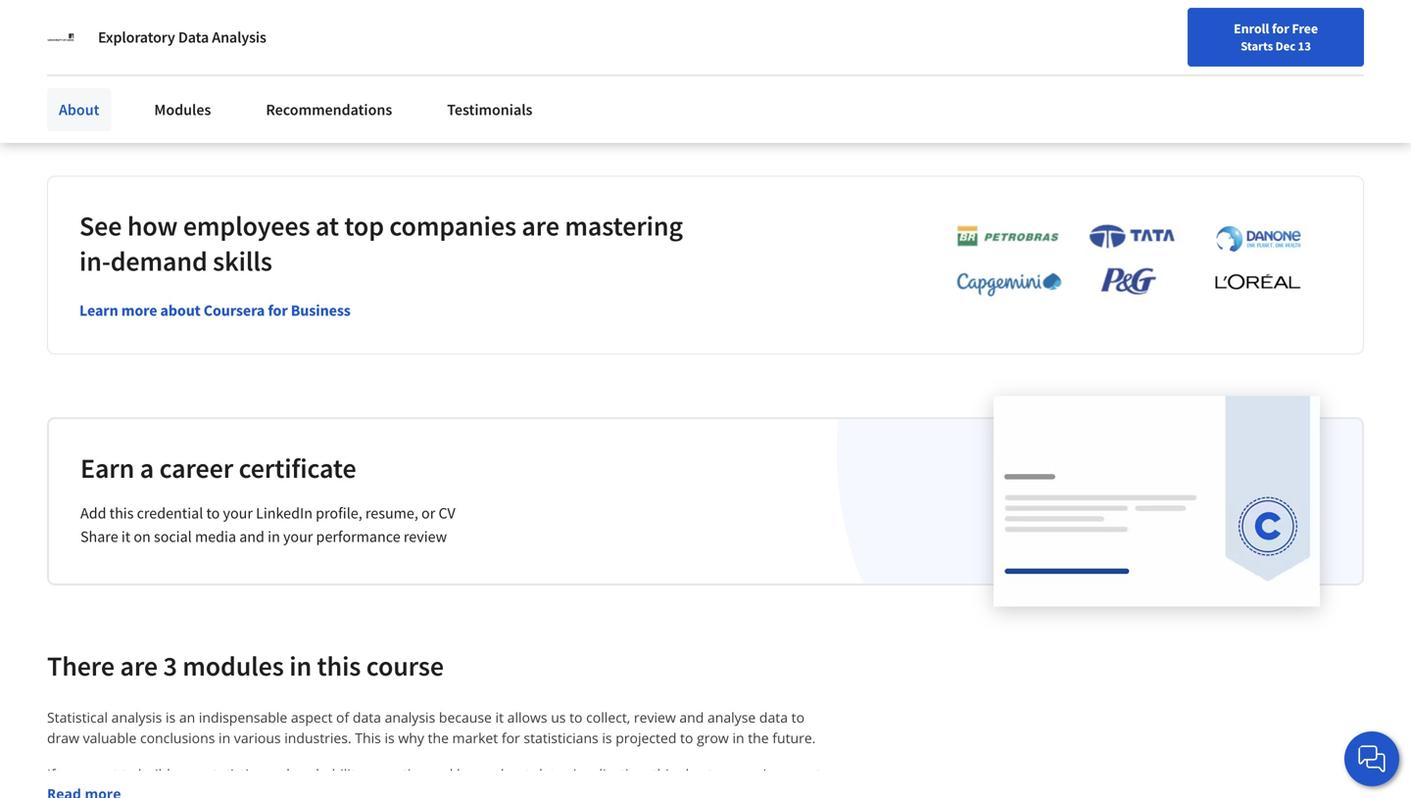 Task type: locate. For each thing, give the bounding box(es) containing it.
of
[[336, 709, 349, 727], [269, 786, 282, 799]]

add for add to your linkedin profile
[[47, 63, 70, 81]]

modules
[[183, 650, 284, 684]]

0 vertical spatial it
[[121, 527, 131, 547]]

the
[[428, 729, 449, 748], [748, 729, 769, 748], [223, 786, 244, 799]]

resume,
[[365, 504, 418, 524]]

data up this
[[353, 709, 381, 727]]

add up "share"
[[80, 504, 106, 524]]

1 horizontal spatial for
[[502, 729, 520, 748]]

dec
[[1276, 38, 1296, 54]]

build
[[138, 766, 170, 784]]

about
[[59, 100, 99, 120]]

13
[[1298, 38, 1311, 54]]

0 horizontal spatial of
[[269, 786, 282, 799]]

0 horizontal spatial it
[[121, 527, 131, 547]]

certificate up add to your linkedin profile
[[117, 33, 184, 53]]

review
[[404, 527, 447, 547], [634, 709, 676, 727]]

add for add this credential to your linkedin profile, resume, or cv share it on social media and in your performance review
[[80, 504, 106, 524]]

employees
[[183, 209, 310, 243]]

0 horizontal spatial are
[[120, 650, 158, 684]]

1 horizontal spatial data
[[534, 766, 563, 784]]

is left great
[[763, 766, 773, 784]]

this
[[109, 504, 134, 524], [317, 650, 361, 684], [652, 766, 676, 784]]

for up the dec
[[1272, 20, 1289, 37]]

menu item
[[1058, 20, 1184, 83]]

learn
[[79, 301, 118, 321]]

this left short
[[652, 766, 676, 784]]

1 vertical spatial are
[[120, 650, 158, 684]]

1 vertical spatial linkedin
[[256, 504, 313, 524]]

0 vertical spatial linkedin
[[116, 63, 166, 81]]

your right build
[[174, 766, 203, 784]]

1 vertical spatial about
[[493, 766, 531, 784]]

about right learn
[[493, 766, 531, 784]]

2 horizontal spatial this
[[652, 766, 676, 784]]

exploratory
[[98, 27, 175, 47]]

this up 'on' in the left bottom of the page
[[109, 504, 134, 524]]

your up "media"
[[223, 504, 253, 524]]

statistics up as
[[207, 766, 262, 784]]

a
[[140, 452, 154, 486], [777, 766, 784, 784]]

1 horizontal spatial review
[[634, 709, 676, 727]]

and up grow
[[680, 709, 704, 727]]

chat with us image
[[1356, 744, 1388, 775]]

0 horizontal spatial add
[[47, 63, 70, 81]]

for inside the enroll for free starts dec 13
[[1272, 20, 1289, 37]]

1 horizontal spatial linkedin
[[256, 504, 313, 524]]

certificate
[[117, 33, 184, 53], [239, 452, 356, 486]]

about inside if you want to build your statistics and probability expertise and learn about data visualisation, this short course is a great introduction to statistics as the art of learning from data
[[493, 766, 531, 784]]

certificate up profile,
[[239, 452, 356, 486]]

statistics
[[207, 766, 262, 784], [146, 786, 202, 799]]

0 vertical spatial 3
[[636, 62, 643, 79]]

2 horizontal spatial the
[[748, 729, 769, 748]]

course up statistical analysis is an indispensable aspect of data analysis because it allows us to collect, review and analyse data to draw valuable conclusions in various industries. this is why the market for statisticians is projected to grow in the future.
[[366, 650, 444, 684]]

0 horizontal spatial this
[[109, 504, 134, 524]]

0 horizontal spatial the
[[223, 786, 244, 799]]

are
[[522, 209, 560, 243], [120, 650, 158, 684]]

modules
[[154, 100, 211, 120]]

for down allows
[[502, 729, 520, 748]]

3 left quizzes at left
[[636, 62, 643, 79]]

data
[[353, 709, 381, 727], [759, 709, 788, 727], [534, 766, 563, 784]]

1 horizontal spatial analysis
[[385, 709, 435, 727]]

short
[[679, 766, 713, 784]]

linkedin left profile,
[[256, 504, 313, 524]]

a right earn
[[140, 452, 154, 486]]

the right as
[[223, 786, 244, 799]]

media
[[195, 527, 236, 547]]

add down university of leeds icon
[[47, 63, 70, 81]]

1 vertical spatial add
[[80, 504, 106, 524]]

1 vertical spatial certificate
[[239, 452, 356, 486]]

your down the shareable certificate
[[87, 63, 113, 81]]

this
[[355, 729, 381, 748]]

about
[[160, 301, 201, 321], [493, 766, 531, 784]]

to
[[72, 63, 84, 81], [206, 504, 220, 524], [570, 709, 583, 727], [792, 709, 805, 727], [680, 729, 693, 748], [121, 766, 135, 784], [130, 786, 143, 799]]

0 horizontal spatial review
[[404, 527, 447, 547]]

in down indispensable
[[219, 729, 230, 748]]

this up the aspect
[[317, 650, 361, 684]]

1 horizontal spatial add
[[80, 504, 106, 524]]

earn a career certificate
[[80, 452, 356, 486]]

and left learn
[[429, 766, 453, 784]]

0 horizontal spatial certificate
[[117, 33, 184, 53]]

because
[[439, 709, 492, 727]]

and right "media"
[[239, 527, 265, 547]]

is
[[166, 709, 176, 727], [385, 729, 395, 748], [602, 729, 612, 748], [763, 766, 773, 784]]

1 horizontal spatial a
[[777, 766, 784, 784]]

0 vertical spatial a
[[140, 452, 154, 486]]

0 horizontal spatial 3
[[163, 650, 177, 684]]

0 vertical spatial are
[[522, 209, 560, 243]]

linkedin
[[116, 63, 166, 81], [256, 504, 313, 524]]

review inside add this credential to your linkedin profile, resume, or cv share it on social media and in your performance review
[[404, 527, 447, 547]]

various
[[234, 729, 281, 748]]

0 horizontal spatial for
[[268, 301, 288, 321]]

this inside if you want to build your statistics and probability expertise and learn about data visualisation, this short course is a great introduction to statistics as the art of learning from data
[[652, 766, 676, 784]]

enroll for free starts dec 13
[[1234, 20, 1318, 54]]

how
[[127, 209, 178, 243]]

1 horizontal spatial are
[[522, 209, 560, 243]]

3 left modules
[[163, 650, 177, 684]]

1 vertical spatial course
[[716, 766, 760, 784]]

of inside if you want to build your statistics and probability expertise and learn about data visualisation, this short course is a great introduction to statistics as the art of learning from data
[[269, 786, 282, 799]]

0 vertical spatial certificate
[[117, 33, 184, 53]]

for left business
[[268, 301, 288, 321]]

a left great
[[777, 766, 784, 784]]

1 vertical spatial review
[[634, 709, 676, 727]]

conclusions
[[140, 729, 215, 748]]

analysis up valuable
[[111, 709, 162, 727]]

0 vertical spatial for
[[1272, 20, 1289, 37]]

0 horizontal spatial analysis
[[111, 709, 162, 727]]

0 vertical spatial add
[[47, 63, 70, 81]]

data inside if you want to build your statistics and probability expertise and learn about data visualisation, this short course is a great introduction to statistics as the art of learning from data
[[534, 766, 563, 784]]

data up future.
[[759, 709, 788, 727]]

the right why
[[428, 729, 449, 748]]

add this credential to your linkedin profile, resume, or cv share it on social media and in your performance review
[[80, 504, 456, 547]]

1 horizontal spatial of
[[336, 709, 349, 727]]

course inside if you want to build your statistics and probability expertise and learn about data visualisation, this short course is a great introduction to statistics as the art of learning from data
[[716, 766, 760, 784]]

2 vertical spatial for
[[502, 729, 520, 748]]

coursera career certificate image
[[994, 397, 1320, 606]]

2 vertical spatial this
[[652, 766, 676, 784]]

0 vertical spatial review
[[404, 527, 447, 547]]

learn
[[457, 766, 490, 784]]

0 vertical spatial course
[[366, 650, 444, 684]]

0 vertical spatial of
[[336, 709, 349, 727]]

data down 'statisticians'
[[534, 766, 563, 784]]

analysis
[[111, 709, 162, 727], [385, 709, 435, 727]]

in
[[268, 527, 280, 547], [289, 650, 312, 684], [219, 729, 230, 748], [733, 729, 744, 748]]

2 horizontal spatial data
[[759, 709, 788, 727]]

0 vertical spatial this
[[109, 504, 134, 524]]

companies
[[389, 209, 516, 243]]

as
[[205, 786, 219, 799]]

analysis up why
[[385, 709, 435, 727]]

2 horizontal spatial for
[[1272, 20, 1289, 37]]

and
[[239, 527, 265, 547], [680, 709, 704, 727], [265, 766, 290, 784], [429, 766, 453, 784]]

is left why
[[385, 729, 395, 748]]

review inside statistical analysis is an indispensable aspect of data analysis because it allows us to collect, review and analyse data to draw valuable conclusions in various industries. this is why the market for statisticians is projected to grow in the future.
[[634, 709, 676, 727]]

add inside add this credential to your linkedin profile, resume, or cv share it on social media and in your performance review
[[80, 504, 106, 524]]

the down analyse at the right bottom
[[748, 729, 769, 748]]

about right the more
[[160, 301, 201, 321]]

it inside statistical analysis is an indispensable aspect of data analysis because it allows us to collect, review and analyse data to draw valuable conclusions in various industries. this is why the market for statisticians is projected to grow in the future.
[[495, 709, 504, 727]]

add
[[47, 63, 70, 81], [80, 504, 106, 524]]

linkedin down exploratory
[[116, 63, 166, 81]]

is down collect,
[[602, 729, 612, 748]]

0 vertical spatial about
[[160, 301, 201, 321]]

of inside statistical analysis is an indispensable aspect of data analysis because it allows us to collect, review and analyse data to draw valuable conclusions in various industries. this is why the market for statisticians is projected to grow in the future.
[[336, 709, 349, 727]]

1 horizontal spatial 3
[[636, 62, 643, 79]]

a inside if you want to build your statistics and probability expertise and learn about data visualisation, this short course is a great introduction to statistics as the art of learning from data
[[777, 766, 784, 784]]

1 vertical spatial a
[[777, 766, 784, 784]]

3
[[636, 62, 643, 79], [163, 650, 177, 684]]

us
[[551, 709, 566, 727]]

in right "media"
[[268, 527, 280, 547]]

1 horizontal spatial course
[[716, 766, 760, 784]]

recommendations
[[266, 100, 392, 120]]

review down or
[[404, 527, 447, 547]]

it left 'on' in the left bottom of the page
[[121, 527, 131, 547]]

2023
[[391, 62, 418, 79]]

earn
[[80, 452, 135, 486]]

it left allows
[[495, 709, 504, 727]]

are left mastering
[[522, 209, 560, 243]]

the inside if you want to build your statistics and probability expertise and learn about data visualisation, this short course is a great introduction to statistics as the art of learning from data
[[223, 786, 244, 799]]

to up "media"
[[206, 504, 220, 524]]

0 horizontal spatial statistics
[[146, 786, 202, 799]]

of right the aspect
[[336, 709, 349, 727]]

1 horizontal spatial this
[[317, 650, 361, 684]]

in up the aspect
[[289, 650, 312, 684]]

of right 'art'
[[269, 786, 282, 799]]

1 vertical spatial of
[[269, 786, 282, 799]]

university of leeds image
[[47, 24, 74, 51]]

more
[[121, 301, 157, 321]]

1 horizontal spatial statistics
[[207, 766, 262, 784]]

are right there
[[120, 650, 158, 684]]

exploratory data analysis
[[98, 27, 266, 47]]

1 vertical spatial for
[[268, 301, 288, 321]]

your left performance at the left of the page
[[283, 527, 313, 547]]

1 vertical spatial 3
[[163, 650, 177, 684]]

course
[[366, 650, 444, 684], [716, 766, 760, 784]]

october
[[341, 62, 388, 79]]

testimonials
[[447, 100, 533, 120]]

review up projected
[[634, 709, 676, 727]]

1 horizontal spatial it
[[495, 709, 504, 727]]

course right short
[[716, 766, 760, 784]]

0 horizontal spatial course
[[366, 650, 444, 684]]

1 horizontal spatial about
[[493, 766, 531, 784]]

valuable
[[83, 729, 137, 748]]

coursera image
[[24, 16, 148, 47]]

1 vertical spatial it
[[495, 709, 504, 727]]

it
[[121, 527, 131, 547], [495, 709, 504, 727]]

statistics down build
[[146, 786, 202, 799]]



Task type: vqa. For each thing, say whether or not it's contained in the screenshot.
statistical analysis is an indispensable aspect of data analysis because it allows us to collect, review and analyse data to draw valuable conclusions in various industries. this is why the market for statisticians is projected to grow in the future.
yes



Task type: describe. For each thing, give the bounding box(es) containing it.
coursera enterprise logos image
[[927, 223, 1319, 308]]

linkedin inside add this credential to your linkedin profile, resume, or cv share it on social media and in your performance review
[[256, 504, 313, 524]]

why
[[398, 729, 424, 748]]

to down build
[[130, 786, 143, 799]]

you
[[59, 766, 83, 784]]

2 analysis from the left
[[385, 709, 435, 727]]

to right want
[[121, 766, 135, 784]]

in inside add this credential to your linkedin profile, resume, or cv share it on social media and in your performance review
[[268, 527, 280, 547]]

aspect
[[291, 709, 333, 727]]

profile,
[[316, 504, 362, 524]]

and up 'art'
[[265, 766, 290, 784]]

are inside 'see how employees at top companies are mastering in-demand skills'
[[522, 209, 560, 243]]

your inside if you want to build your statistics and probability expertise and learn about data visualisation, this short course is a great introduction to statistics as the art of learning from data
[[174, 766, 203, 784]]

to up future.
[[792, 709, 805, 727]]

introduction
[[47, 786, 126, 799]]

for inside statistical analysis is an indispensable aspect of data analysis because it allows us to collect, review and analyse data to draw valuable conclusions in various industries. this is why the market for statisticians is projected to grow in the future.
[[502, 729, 520, 748]]

data
[[178, 27, 209, 47]]

in down analyse at the right bottom
[[733, 729, 744, 748]]

expertise
[[366, 766, 425, 784]]

if you want to build your statistics and probability expertise and learn about data visualisation, this short course is a great introduction to statistics as the art of learning from data
[[47, 766, 828, 799]]

this inside add this credential to your linkedin profile, resume, or cv share it on social media and in your performance review
[[109, 504, 134, 524]]

and inside add this credential to your linkedin profile, resume, or cv share it on social media and in your performance review
[[239, 527, 265, 547]]

and inside statistical analysis is an indispensable aspect of data analysis because it allows us to collect, review and analyse data to draw valuable conclusions in various industries. this is why the market for statisticians is projected to grow in the future.
[[680, 709, 704, 727]]

see
[[79, 209, 122, 243]]

1 horizontal spatial certificate
[[239, 452, 356, 486]]

at
[[316, 209, 339, 243]]

market
[[452, 729, 498, 748]]

credential
[[137, 504, 203, 524]]

october 2023
[[341, 62, 418, 79]]

to left grow
[[680, 729, 693, 748]]

is inside if you want to build your statistics and probability expertise and learn about data visualisation, this short course is a great introduction to statistics as the art of learning from data
[[763, 766, 773, 784]]

add to your linkedin profile
[[47, 63, 206, 81]]

1 vertical spatial statistics
[[146, 786, 202, 799]]

indispensable
[[199, 709, 287, 727]]

collect,
[[586, 709, 630, 727]]

want
[[86, 766, 118, 784]]

0 horizontal spatial linkedin
[[116, 63, 166, 81]]

0 horizontal spatial data
[[353, 709, 381, 727]]

demand
[[110, 244, 207, 279]]

skills
[[213, 244, 272, 279]]

or
[[421, 504, 435, 524]]

to right us
[[570, 709, 583, 727]]

free
[[1292, 20, 1318, 37]]

share
[[80, 527, 118, 547]]

future.
[[773, 729, 816, 748]]

0 vertical spatial statistics
[[207, 766, 262, 784]]

3 quizzes
[[636, 62, 688, 79]]

on
[[134, 527, 151, 547]]

art
[[247, 786, 265, 799]]

it inside add this credential to your linkedin profile, resume, or cv share it on social media and in your performance review
[[121, 527, 131, 547]]

shareable certificate
[[47, 33, 184, 53]]

in-
[[79, 244, 110, 279]]

1 horizontal spatial the
[[428, 729, 449, 748]]

analysis
[[212, 27, 266, 47]]

projected
[[616, 729, 677, 748]]

top
[[344, 209, 384, 243]]

starts
[[1241, 38, 1273, 54]]

modules link
[[142, 88, 223, 131]]

draw
[[47, 729, 79, 748]]

probability
[[293, 766, 362, 784]]

allows
[[507, 709, 547, 727]]

learn more about coursera for business
[[79, 301, 351, 321]]

learning
[[286, 786, 338, 799]]

1 analysis from the left
[[111, 709, 162, 727]]

social
[[154, 527, 192, 547]]

industries.
[[284, 729, 352, 748]]

profile
[[168, 63, 206, 81]]

cv
[[439, 504, 456, 524]]

from
[[341, 786, 373, 799]]

if
[[47, 766, 56, 784]]

career
[[159, 452, 233, 486]]

recommendations link
[[254, 88, 404, 131]]

statistical
[[47, 709, 108, 727]]

an
[[179, 709, 195, 727]]

testimonials link
[[435, 88, 544, 131]]

visualisation,
[[566, 766, 649, 784]]

learn more about coursera for business link
[[79, 301, 351, 321]]

there are 3 modules in this course
[[47, 650, 444, 684]]

enroll
[[1234, 20, 1269, 37]]

there
[[47, 650, 115, 684]]

analyse
[[708, 709, 756, 727]]

is left the an
[[166, 709, 176, 727]]

about link
[[47, 88, 111, 131]]

performance
[[316, 527, 400, 547]]

statistical analysis is an indispensable aspect of data analysis because it allows us to collect, review and analyse data to draw valuable conclusions in various industries. this is why the market for statisticians is projected to grow in the future.
[[47, 709, 816, 748]]

business
[[291, 301, 351, 321]]

grow
[[697, 729, 729, 748]]

1 vertical spatial this
[[317, 650, 361, 684]]

statisticians
[[524, 729, 599, 748]]

quizzes
[[646, 62, 688, 79]]

shareable
[[47, 33, 114, 53]]

mastering
[[565, 209, 683, 243]]

to down shareable
[[72, 63, 84, 81]]

0 horizontal spatial about
[[160, 301, 201, 321]]

coursera
[[204, 301, 265, 321]]

0 horizontal spatial a
[[140, 452, 154, 486]]

great
[[788, 766, 821, 784]]

to inside add this credential to your linkedin profile, resume, or cv share it on social media and in your performance review
[[206, 504, 220, 524]]

see how employees at top companies are mastering in-demand skills
[[79, 209, 683, 279]]



